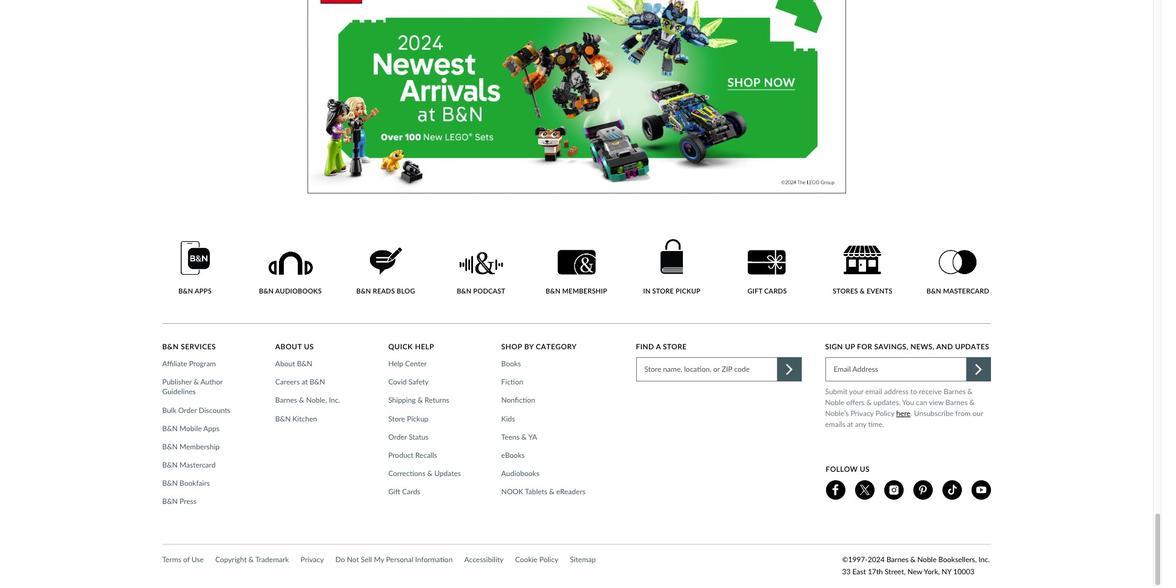 Task type: locate. For each thing, give the bounding box(es) containing it.
policy
[[876, 409, 895, 418], [539, 555, 558, 564]]

b&n for b&n audiobooks
[[259, 287, 274, 295]]

0 vertical spatial help
[[415, 342, 434, 351]]

1 vertical spatial privacy
[[301, 555, 324, 564]]

at
[[302, 377, 308, 387], [847, 420, 853, 429]]

our
[[973, 409, 983, 418]]

& down careers at b&n link
[[299, 396, 304, 405]]

at right the 'careers'
[[302, 377, 308, 387]]

b&n left press in the bottom left of the page
[[162, 497, 178, 506]]

1 horizontal spatial store
[[663, 342, 687, 351]]

inc.
[[979, 555, 990, 564]]

stores & events
[[833, 287, 893, 295]]

barnes up street,
[[887, 555, 909, 564]]

0 horizontal spatial order
[[178, 406, 197, 415]]

quick
[[388, 342, 413, 351]]

pickup
[[676, 287, 701, 295]]

membership
[[562, 287, 607, 295]]

copyright
[[215, 555, 247, 564]]

0 vertical spatial store
[[663, 342, 687, 351]]

publisher & author guidelines link
[[162, 377, 259, 397]]

teens & ya
[[501, 432, 537, 441]]

about us
[[275, 342, 314, 351]]

b&n membership
[[162, 442, 220, 451]]

gift cards link
[[388, 487, 424, 497]]

bulk order discounts
[[162, 406, 231, 415]]

b&n
[[178, 287, 193, 295], [259, 287, 274, 295], [356, 287, 371, 295], [457, 287, 472, 295], [546, 287, 561, 295], [927, 287, 942, 295], [162, 342, 179, 351], [297, 359, 312, 368], [310, 377, 325, 387], [275, 414, 291, 423], [162, 424, 178, 433], [162, 442, 178, 451], [162, 461, 178, 470], [162, 479, 178, 488], [162, 497, 178, 506]]

b&n mastercard
[[162, 461, 216, 470]]

noble inside submit your email address to receive barnes & noble offers & updates. you can view barnes & noble's privacy policy
[[825, 398, 845, 407]]

order up product
[[388, 432, 407, 441]]

covid
[[388, 377, 407, 387]]

b&n left the podcast
[[457, 287, 472, 295]]

here
[[896, 409, 911, 418]]

help center
[[388, 359, 427, 368]]

shop by category
[[501, 342, 577, 351]]

books link
[[501, 359, 525, 369]]

b&n left apps
[[178, 287, 193, 295]]

about for about us
[[275, 342, 302, 351]]

& left updates
[[427, 469, 433, 478]]

careers
[[275, 377, 300, 387]]

submit
[[825, 387, 848, 396]]

store down shipping
[[388, 414, 405, 423]]

& right tablets
[[549, 487, 555, 496]]

ereaders
[[556, 487, 586, 496]]

booksellers,
[[939, 555, 977, 564]]

b&n for b&n membership
[[162, 442, 178, 451]]

b&n left "reads"
[[356, 287, 371, 295]]

teens & ya link
[[501, 432, 541, 442]]

privacy left "do"
[[301, 555, 324, 564]]

0 horizontal spatial store
[[388, 414, 405, 423]]

nook
[[501, 487, 523, 496]]

1 vertical spatial help
[[388, 359, 403, 368]]

noble up york,
[[918, 555, 937, 564]]

store pickup
[[388, 414, 428, 423]]

1 vertical spatial at
[[847, 420, 853, 429]]

nonfiction
[[501, 396, 535, 405]]

0 vertical spatial at
[[302, 377, 308, 387]]

privacy link
[[301, 554, 324, 566]]

2 about from the top
[[275, 359, 295, 368]]

& up our
[[970, 398, 975, 407]]

b&n mobile apps
[[162, 424, 220, 433]]

emails
[[825, 420, 845, 429]]

reads
[[373, 287, 395, 295]]

b&n up b&n mastercard
[[162, 442, 178, 451]]

policy inside cookie                     policy link
[[539, 555, 558, 564]]

apps
[[195, 287, 212, 295]]

updates
[[955, 342, 989, 351]]

updates.
[[874, 398, 901, 407]]

b&n membership link
[[162, 442, 223, 452]]

1 horizontal spatial noble
[[918, 555, 937, 564]]

barnes inside ©1997-2024 barnes & noble booksellers, inc. 33 east 17th street, new york, ny 10003
[[887, 555, 909, 564]]

affiliate program link
[[162, 359, 220, 369]]

& inside 'link'
[[418, 396, 423, 405]]

1 vertical spatial about
[[275, 359, 295, 368]]

0 horizontal spatial at
[[302, 377, 308, 387]]

barnes
[[944, 387, 966, 396], [275, 396, 297, 405], [946, 398, 968, 407], [887, 555, 909, 564]]

any time.
[[855, 420, 884, 429]]

1 vertical spatial store
[[388, 414, 405, 423]]

1 horizontal spatial policy
[[876, 409, 895, 418]]

noble down submit
[[825, 398, 845, 407]]

1 vertical spatial noble
[[918, 555, 937, 564]]

help down quick
[[388, 359, 403, 368]]

2024
[[868, 555, 885, 564]]

gift
[[388, 487, 400, 496]]

& up new at the bottom of page
[[911, 555, 916, 564]]

gift cards
[[748, 287, 787, 295]]

privacy inside submit your email address to receive barnes & noble offers & updates. you can view barnes & noble's privacy policy
[[851, 409, 874, 418]]

privacy down offers
[[851, 409, 874, 418]]

b&n left membership
[[546, 287, 561, 295]]

b&n inside "link"
[[162, 497, 178, 506]]

events
[[867, 287, 893, 295]]

b&n left mastercard
[[927, 287, 942, 295]]

1 vertical spatial policy
[[539, 555, 558, 564]]

store right 'a'
[[663, 342, 687, 351]]

product recalls link
[[388, 451, 441, 461]]

0 horizontal spatial policy
[[539, 555, 558, 564]]

0 vertical spatial noble
[[825, 398, 845, 407]]

blog
[[397, 287, 415, 295]]

my
[[374, 555, 384, 564]]

1 horizontal spatial privacy
[[851, 409, 874, 418]]

& left the author
[[194, 377, 199, 387]]

0 vertical spatial privacy
[[851, 409, 874, 418]]

b&n for b&n mobile apps
[[162, 424, 178, 433]]

policy inside submit your email address to receive barnes & noble offers & updates. you can view barnes & noble's privacy policy
[[876, 409, 895, 418]]

policy right the cookie
[[539, 555, 558, 564]]

& right copyright
[[249, 555, 254, 564]]

about b&n
[[275, 359, 312, 368]]

b&n for b&n reads blog
[[356, 287, 371, 295]]

recalls
[[415, 451, 437, 460]]

apps
[[203, 424, 220, 433]]

gift
[[748, 287, 763, 295]]

pickup
[[407, 414, 428, 423]]

a
[[656, 342, 661, 351]]

fiction
[[501, 377, 523, 387]]

status
[[409, 432, 429, 441]]

&
[[860, 287, 865, 295], [194, 377, 199, 387], [968, 387, 973, 396], [299, 396, 304, 405], [418, 396, 423, 405], [867, 398, 872, 407], [970, 398, 975, 407], [522, 432, 527, 441], [427, 469, 433, 478], [549, 487, 555, 496], [249, 555, 254, 564], [911, 555, 916, 564]]

b&n up affiliate
[[162, 342, 179, 351]]

receive
[[919, 387, 942, 396]]

in store pickup link
[[639, 239, 705, 295]]

accessibility
[[464, 555, 504, 564]]

0 vertical spatial policy
[[876, 409, 895, 418]]

0 vertical spatial about
[[275, 342, 302, 351]]

new
[[908, 567, 923, 576]]

©1997-2024 barnes & noble booksellers, inc. 33 east 17th street, new york, ny 10003
[[842, 555, 990, 576]]

b&n mastercard link
[[925, 250, 991, 295]]

at right emails
[[847, 420, 853, 429]]

1 about from the top
[[275, 342, 302, 351]]

about b&n link
[[275, 359, 316, 369]]

b&n apps link
[[162, 241, 228, 295]]

& left returns
[[418, 396, 423, 405]]

up
[[845, 342, 855, 351]]

east
[[853, 567, 866, 576]]

1 horizontal spatial order
[[388, 432, 407, 441]]

& left 'ya'
[[522, 432, 527, 441]]

kitchen
[[293, 414, 317, 423]]

b&n up b&n bookfairs
[[162, 461, 178, 470]]

b&n left audiobooks
[[259, 287, 274, 295]]

careers at b&n
[[275, 377, 325, 387]]

0 horizontal spatial noble
[[825, 398, 845, 407]]

view
[[929, 398, 944, 407]]

policy down 'updates.'
[[876, 409, 895, 418]]

about up the 'careers'
[[275, 359, 295, 368]]

trademark
[[255, 555, 289, 564]]

b&n down bulk
[[162, 424, 178, 433]]

at inside . unsubscribe from our emails at                         any time.
[[847, 420, 853, 429]]

b&n up noble, inc.
[[310, 377, 325, 387]]

help up center
[[415, 342, 434, 351]]

b&n press link
[[162, 497, 200, 507]]

order right bulk
[[178, 406, 197, 415]]

b&n left the kitchen
[[275, 414, 291, 423]]

sitemap link
[[570, 554, 596, 566]]

can
[[916, 398, 927, 407]]

about up about b&n
[[275, 342, 302, 351]]

b&n for b&n kitchen
[[275, 414, 291, 423]]

0 vertical spatial order
[[178, 406, 197, 415]]

noble inside ©1997-2024 barnes & noble booksellers, inc. 33 east 17th street, new york, ny 10003
[[918, 555, 937, 564]]

ny
[[942, 567, 952, 576]]

store
[[663, 342, 687, 351], [388, 414, 405, 423]]

10003
[[954, 567, 975, 576]]

help
[[415, 342, 434, 351], [388, 359, 403, 368]]

b&n up b&n press
[[162, 479, 178, 488]]

1 horizontal spatial at
[[847, 420, 853, 429]]



Task type: describe. For each thing, give the bounding box(es) containing it.
bookfairs
[[180, 479, 210, 488]]

b&n bookfairs
[[162, 479, 210, 488]]

help center link
[[388, 359, 431, 369]]

do                     not sell my personal information
[[335, 555, 453, 564]]

cards
[[402, 487, 420, 496]]

use
[[192, 555, 204, 564]]

terms of                     use link
[[162, 554, 204, 566]]

ya
[[528, 432, 537, 441]]

find
[[636, 342, 654, 351]]

find a store
[[636, 342, 687, 351]]

0 horizontal spatial privacy
[[301, 555, 324, 564]]

barnes up the view
[[944, 387, 966, 396]]

& up from
[[968, 387, 973, 396]]

shipping
[[388, 396, 416, 405]]

& inside ©1997-2024 barnes & noble booksellers, inc. 33 east 17th street, new york, ny 10003
[[911, 555, 916, 564]]

podcast
[[473, 287, 506, 295]]

b&n audiobooks
[[259, 287, 322, 295]]

nonfiction link
[[501, 396, 539, 406]]

sell
[[361, 555, 372, 564]]

b&n for b&n mastercard
[[927, 287, 942, 295]]

Please complete this field text field
[[825, 357, 967, 382]]

your
[[849, 387, 864, 396]]

cookie                     policy
[[515, 555, 558, 564]]

b&n press
[[162, 497, 197, 506]]

b&n for b&n bookfairs
[[162, 479, 178, 488]]

about for about b&n
[[275, 359, 295, 368]]

do                     not sell my personal information link
[[335, 554, 453, 566]]

offers
[[846, 398, 865, 407]]

mastercard
[[180, 461, 216, 470]]

b&n down us
[[297, 359, 312, 368]]

b&n services
[[162, 342, 216, 351]]

unsubscribe
[[914, 409, 954, 418]]

& inside 'publisher & author guidelines'
[[194, 377, 199, 387]]

publisher & author guidelines
[[162, 377, 223, 396]]

affiliate
[[162, 359, 187, 368]]

of
[[183, 555, 190, 564]]

nook tablets & ereaders link
[[501, 487, 589, 497]]

order status link
[[388, 432, 432, 442]]

returns
[[425, 396, 449, 405]]

17th
[[868, 567, 883, 576]]

0 horizontal spatial help
[[388, 359, 403, 368]]

cookie
[[515, 555, 538, 564]]

barnes down the 'careers'
[[275, 396, 297, 405]]

store pickup link
[[388, 414, 432, 424]]

1 vertical spatial order
[[388, 432, 407, 441]]

b&n for b&n membership
[[546, 287, 561, 295]]

sign
[[825, 342, 843, 351]]

do
[[335, 555, 345, 564]]

street,
[[885, 567, 906, 576]]

b&n for b&n mastercard
[[162, 461, 178, 470]]

.
[[911, 409, 912, 418]]

shipping & returns
[[388, 396, 449, 405]]

terms of                     use
[[162, 555, 204, 564]]

guidelines
[[162, 387, 196, 396]]

b&n for b&n services
[[162, 342, 179, 351]]

barnes up from
[[946, 398, 968, 407]]

advertisement element
[[307, 0, 846, 194]]

b&n membership
[[546, 287, 607, 295]]

b&n reads blog link
[[353, 248, 419, 295]]

for
[[857, 342, 872, 351]]

noble, inc.
[[306, 396, 340, 405]]

submit your email address to receive barnes & noble offers & updates. you can view barnes & noble's privacy policy
[[825, 387, 975, 418]]

safety
[[409, 377, 429, 387]]

b&n podcast link
[[448, 252, 514, 295]]

b&n for b&n press
[[162, 497, 178, 506]]

shipping & returns link
[[388, 396, 453, 406]]

b&n bookfairs link
[[162, 479, 214, 489]]

& right stores
[[860, 287, 865, 295]]

b&n for b&n podcast
[[457, 287, 472, 295]]

publisher
[[162, 377, 192, 387]]

Please complete this field to find a store text field
[[636, 357, 777, 382]]

mastercard
[[943, 287, 990, 295]]

center
[[405, 359, 427, 368]]

1 horizontal spatial help
[[415, 342, 434, 351]]

us
[[304, 342, 314, 351]]

ebooks
[[501, 451, 525, 460]]

order status
[[388, 432, 429, 441]]

©1997-
[[842, 555, 868, 564]]

corrections
[[388, 469, 426, 478]]

membership
[[180, 442, 220, 451]]

address
[[884, 387, 909, 396]]

here link
[[896, 408, 911, 419]]

& down email
[[867, 398, 872, 407]]

b&n reads blog
[[356, 287, 415, 295]]

. unsubscribe from our emails at                         any time.
[[825, 409, 983, 429]]

b&n for b&n apps
[[178, 287, 193, 295]]

b&n apps
[[178, 287, 212, 295]]

teens
[[501, 432, 520, 441]]

and
[[936, 342, 953, 351]]

b&n mastercard
[[927, 287, 990, 295]]

ebooks link
[[501, 451, 529, 461]]

stores
[[833, 287, 858, 295]]

b&n mobile apps link
[[162, 424, 223, 434]]

cards
[[764, 287, 787, 295]]

kids link
[[501, 414, 519, 424]]

information
[[415, 555, 453, 564]]

product
[[388, 451, 414, 460]]

gift cards
[[388, 487, 420, 496]]

tablets
[[525, 487, 548, 496]]

gift cards link
[[735, 250, 800, 295]]



Task type: vqa. For each thing, say whether or not it's contained in the screenshot.
BN.com to the top
no



